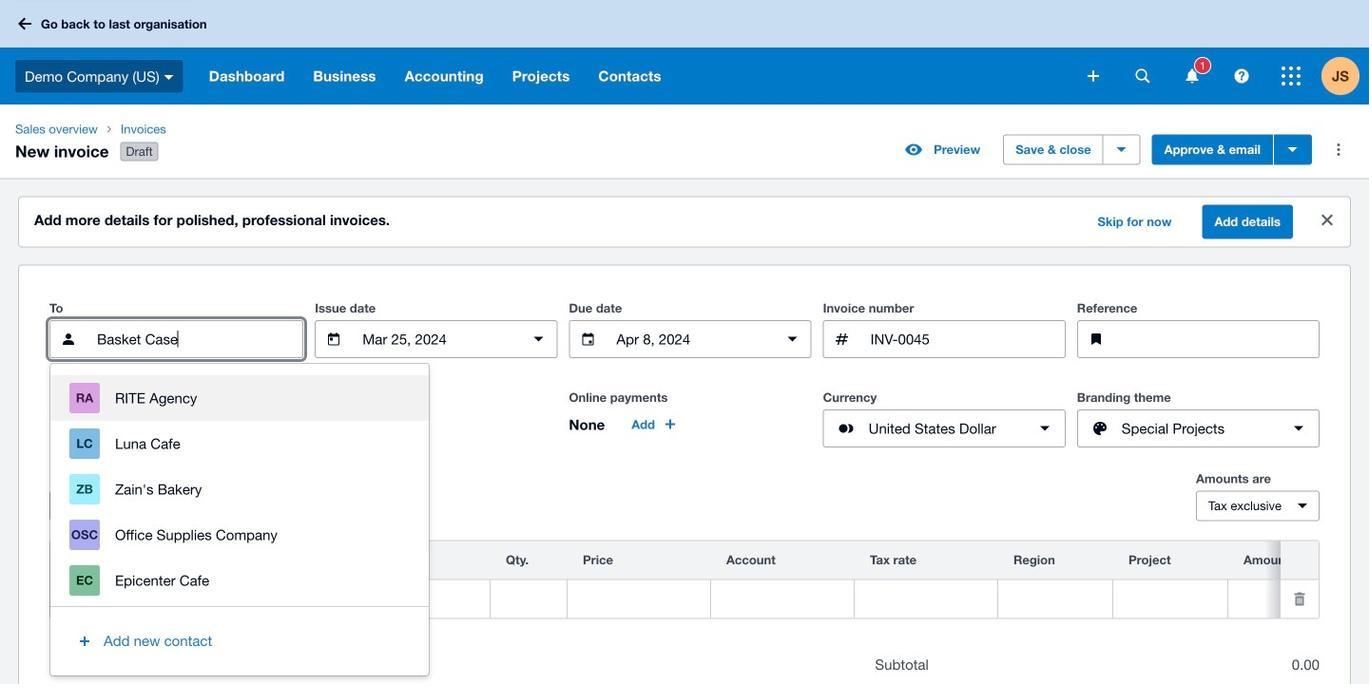 Task type: locate. For each thing, give the bounding box(es) containing it.
1 more date options image from the left
[[520, 321, 558, 359]]

1 horizontal spatial more date options image
[[774, 321, 812, 359]]

2 more date options image from the left
[[774, 321, 812, 359]]

more date options image
[[520, 321, 558, 359], [774, 321, 812, 359]]

svg image
[[18, 18, 31, 30], [1282, 67, 1301, 86], [1136, 69, 1150, 83], [1187, 69, 1199, 83], [164, 75, 174, 80]]

contact element
[[49, 321, 304, 359]]

None text field
[[869, 322, 1065, 358], [233, 582, 490, 618], [869, 322, 1065, 358], [233, 582, 490, 618]]

more line item options element
[[1281, 542, 1319, 580]]

group
[[50, 364, 429, 685]]

banner
[[0, 0, 1370, 105]]

0 horizontal spatial more date options image
[[520, 321, 558, 359]]

svg image
[[1235, 69, 1249, 83], [1088, 70, 1100, 82]]

None text field
[[95, 322, 303, 358], [361, 322, 512, 358], [615, 322, 766, 358], [1123, 322, 1319, 358], [95, 322, 303, 358], [361, 322, 512, 358], [615, 322, 766, 358], [1123, 322, 1319, 358]]

None field
[[491, 582, 567, 618], [568, 582, 710, 618], [1229, 582, 1370, 618], [491, 582, 567, 618], [568, 582, 710, 618], [1229, 582, 1370, 618]]

list box
[[50, 364, 429, 685]]



Task type: describe. For each thing, give the bounding box(es) containing it.
0 horizontal spatial svg image
[[1088, 70, 1100, 82]]

more invoice options image
[[1320, 131, 1358, 169]]

invoice line item list element
[[49, 541, 1370, 620]]

remove image
[[1281, 581, 1319, 619]]

invoice number element
[[823, 321, 1066, 359]]

1 horizontal spatial svg image
[[1235, 69, 1249, 83]]



Task type: vqa. For each thing, say whether or not it's contained in the screenshot.
Payment in 'Paid by Terry Turtle on Nov 21, 2023 at 13:53PM Payment made to Hundred Dollar Co on November 22, 2023 for 700.00. This bill has been fully paid.'
no



